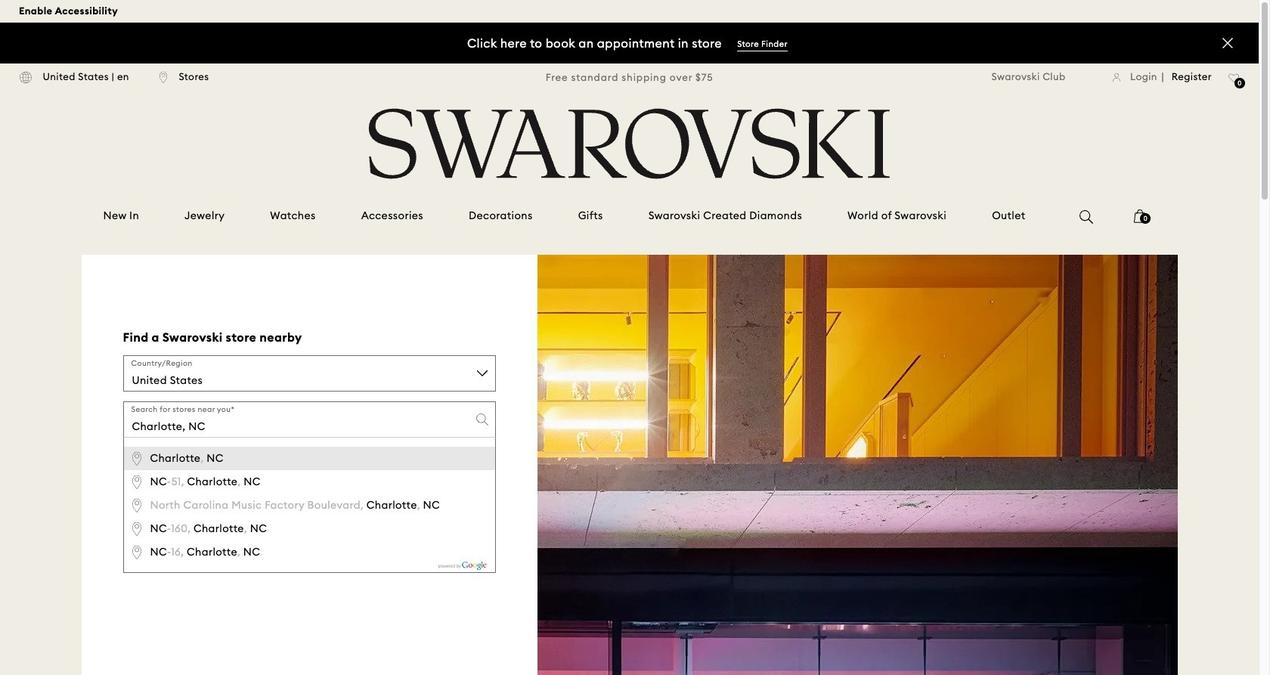 Task type: locate. For each thing, give the bounding box(es) containing it.
left-locator image image
[[160, 71, 168, 84]]

3 location image from the top
[[131, 498, 143, 513]]

map image
[[537, 255, 1178, 675]]

1 vertical spatial location image
[[131, 545, 143, 560]]

2 location image from the top
[[131, 545, 143, 560]]

2 vertical spatial location image
[[131, 498, 143, 513]]

1 vertical spatial location image
[[131, 475, 143, 490]]

cart-mobile image image
[[1135, 210, 1147, 223]]

0 vertical spatial location image
[[131, 522, 143, 537]]

country-selector image image
[[19, 71, 32, 84]]

1 location image from the top
[[131, 451, 143, 467]]

location image
[[131, 522, 143, 537], [131, 545, 143, 560]]

Search for stores near you* text field
[[123, 402, 496, 438]]

left login image
[[1113, 72, 1121, 82]]

0 vertical spatial location image
[[131, 451, 143, 467]]

location image
[[131, 451, 143, 467], [131, 475, 143, 490], [131, 498, 143, 513]]

Country/Region text field
[[123, 356, 496, 392]]



Task type: describe. For each thing, give the bounding box(es) containing it.
1 location image from the top
[[131, 522, 143, 537]]

left-wishlist image image
[[1229, 73, 1240, 83]]

search image image
[[1080, 210, 1094, 224]]

swarovski image
[[364, 108, 896, 179]]

my location image
[[131, 445, 146, 459]]

2 location image from the top
[[131, 475, 143, 490]]



Task type: vqa. For each thing, say whether or not it's contained in the screenshot.
the top CULTURE
no



